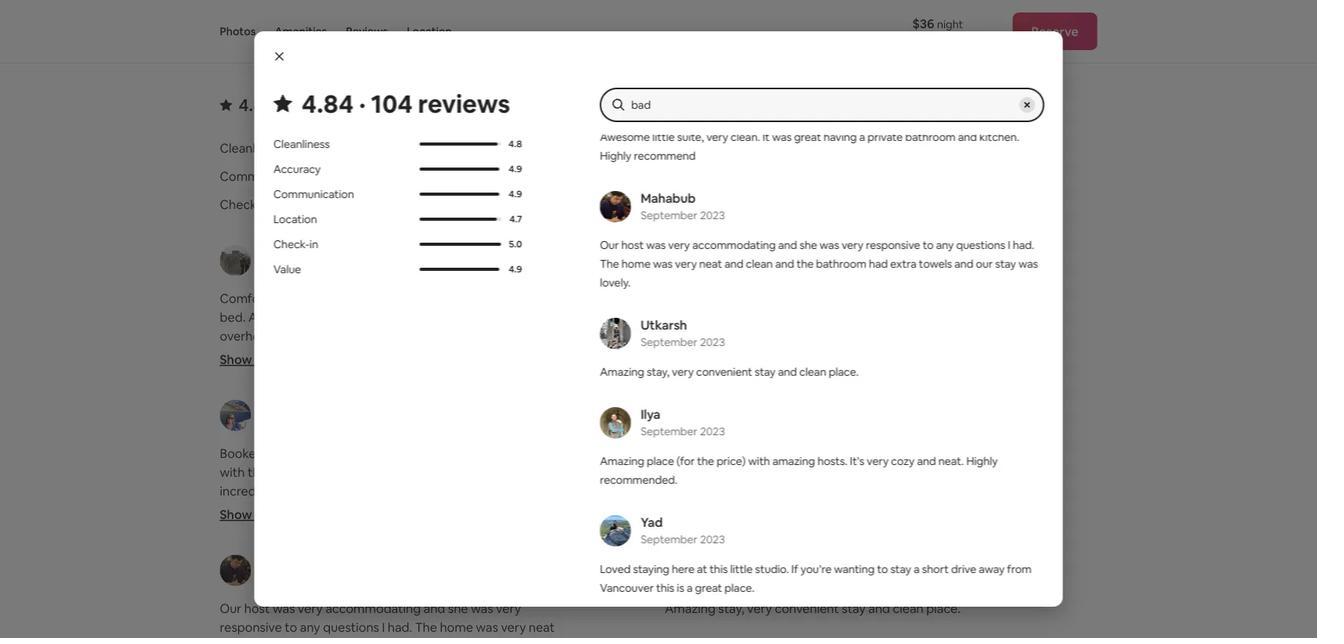 Task type: describe. For each thing, give the bounding box(es) containing it.
if
[[791, 563, 798, 577]]

home for our host was very accommodating and she was very responsive to any questions i had. the home was very neat and clean and the bathroom had extra towels and our stay was lovely.
[[621, 257, 650, 271]]

comfortable basement suite. clean bedding and comfortable bed. access was a bit precarious with dimly lit pathway, low overhead and sharp drop from pathway to stairs. instructions were good so managing the entrance was fine but a bit tricky in the dark.   nice to have off street parking. some cooking essentials supplies which is also a bonus.
[[220, 291, 574, 401]]

responsive for our host was very accommodating and she was very responsive to any questions i had. the home was very neat and clean and the bathroom had extra towels and our stay was lovely.
[[866, 238, 920, 252]]

october inside wendy october 2023
[[261, 262, 303, 276]]

back
[[332, 446, 360, 462]]

managing
[[301, 347, 358, 363]]

recommend inside 4.84 · 104 reviews dialog
[[633, 149, 695, 163]]

mahabub
[[640, 190, 695, 206]]

wee
[[399, 502, 423, 518]]

1 vertical spatial utkarsh september 2023
[[706, 554, 790, 586]]

1 vertical spatial convenient
[[775, 601, 839, 617]]

report this listing
[[918, 2, 1008, 16]]

0 horizontal spatial we
[[487, 465, 504, 481]]

yad
[[640, 514, 662, 530]]

0 vertical spatial amazing
[[600, 365, 644, 379]]

with down booked
[[220, 465, 245, 481]]

1 vertical spatial recommend
[[837, 465, 908, 481]]

1 vertical spatial their
[[245, 559, 272, 575]]

bother
[[388, 577, 428, 594]]

i for our host was very accommodating and she was very responsive to any questions i had. the home was very nea
[[382, 620, 385, 636]]

little inside loved staying here at this little studio. if you're wanting to stay a short drive away from vancouver this is a great place.
[[730, 563, 752, 577]]

location inside 4.84 · 104 reviews dialog
[[273, 212, 317, 226]]

the up essentials
[[232, 366, 252, 382]]

september for very
[[640, 208, 697, 223]]

booked
[[220, 446, 264, 462]]

1 horizontal spatial mahabub image
[[600, 191, 631, 223]]

our host was very accommodating and she was very responsive to any questions i had. the home was very nea
[[220, 601, 555, 639]]

nice
[[286, 366, 312, 382]]

4.84 · 104 reviews inside dialog
[[301, 87, 510, 120]]

ones
[[303, 559, 331, 575]]

short inside loved staying here at this little studio. if you're wanting to stay a short drive away from vancouver this is a great place.
[[922, 563, 948, 577]]

104 inside 4.84 · 104 reviews dialog
[[371, 87, 412, 120]]

trevor
[[640, 82, 678, 98]]

is up messages.
[[748, 291, 757, 307]]

reviews button
[[346, 0, 388, 63]]

clean inside our host was very accommodating and she was very responsive to any questions i had. the home was very neat and clean and the bathroom had extra towels and our stay was lovely.
[[746, 257, 772, 271]]

4.9 down clear search 'image'
[[1010, 142, 1023, 154]]

studio.
[[755, 563, 789, 577]]

private inside 4.84 · 104 reviews dialog
[[867, 130, 902, 144]]

new
[[277, 465, 302, 481]]

dimly
[[437, 309, 468, 326]]

clean
[[391, 291, 424, 307]]

loved staying here at this little studio. if you're wanting to stay a short drive away from vancouver this is a great place.
[[600, 563, 1031, 595]]

this up night
[[956, 2, 975, 16]]

a down here
[[686, 581, 692, 595]]

amazing
[[772, 454, 815, 469]]

to inside booked this a while back to visit my daughter and son in law with their new baby. location was perfect and we were incredibly impressed with the suite. had everything we expected and more. loved the wee fireplace and all kitchen equipment. bathroom was spotless - everything was. would definitely stay again. btw their little ones did make noise for short periods but we were prewarned and it didn't bother us
[[363, 446, 376, 462]]

daughter
[[425, 446, 478, 462]]

1 horizontal spatial accuracy
[[665, 140, 719, 156]]

2023 inside yad september 2023
[[700, 533, 725, 547]]

0 horizontal spatial ·
[[277, 94, 282, 116]]

1 vertical spatial we
[[516, 483, 533, 499]]

2023 inside the ilya september 2023
[[700, 425, 725, 439]]

my
[[404, 446, 422, 462]]

1 horizontal spatial having
[[921, 446, 958, 462]]

2 horizontal spatial great
[[887, 446, 918, 462]]

a left drive
[[913, 563, 919, 577]]

stay inside loved staying here at this little studio. if you're wanting to stay a short drive away from vancouver this is a great place.
[[890, 563, 911, 577]]

stay, inside list
[[718, 601, 744, 617]]

4.9 for communication
[[508, 188, 522, 200]]

awesome inside 4.84 · 104 reviews dialog
[[600, 130, 650, 144]]

she for our host was very accommodating and she was very responsive to any questions i had. the home was very neat and clean and the bathroom had extra towels and our stay was lovely.
[[799, 238, 817, 252]]

amenities
[[275, 24, 327, 38]]

0 horizontal spatial 104
[[285, 94, 314, 116]]

and inside amazing place (for the price) with amazing hosts. it's very cozy and neat. highly recommended.
[[917, 454, 936, 469]]

to down managing
[[315, 366, 327, 382]]

5.0
[[508, 238, 522, 250]]

0 horizontal spatial 4.84
[[239, 94, 274, 116]]

place. inside loved staying here at this little studio. if you're wanting to stay a short drive away from vancouver this is a great place.
[[724, 581, 754, 595]]

to inside our host was very accommodating and she was very responsive to any questions i had. the home was very neat and clean and the bathroom had extra towels and our stay was lovely.
[[922, 238, 933, 252]]

2 horizontal spatial place.
[[926, 601, 961, 617]]

loved inside booked this a while back to visit my daughter and son in law with their new baby. location was perfect and we were incredibly impressed with the suite. had everything we expected and more. loved the wee fireplace and all kitchen equipment. bathroom was spotless - everything was. would definitely stay again. btw their little ones did make noise for short periods but we were prewarned and it didn't bother us
[[339, 502, 374, 518]]

0 horizontal spatial reviews
[[317, 94, 379, 116]]

1 vertical spatial it
[[851, 446, 859, 462]]

0 horizontal spatial bathroom
[[665, 465, 722, 481]]

fine
[[463, 347, 484, 363]]

the inside our host was very accommodating and she was very responsive to any questions i had. the home was very neat and clean and the bathroom had extra towels and our stay was lovely.
[[796, 257, 813, 271]]

little down the 'trevor october 2023'
[[652, 130, 674, 144]]

joshua verr october 2023
[[706, 244, 776, 276]]

essentials
[[220, 385, 276, 401]]

show for booked this a while back to visit my daughter and son in law with their new baby. location was perfect and we were incredibly impressed with the suite. had everything we expected and more. loved the wee fireplace and all kitchen equipment. bathroom was spotless - everything was. would definitely stay again.
[[220, 507, 252, 523]]

having inside 4.84 · 104 reviews dialog
[[823, 130, 856, 144]]

book
[[888, 309, 918, 326]]

0 vertical spatial their
[[248, 465, 274, 481]]

show more button for comfortable basement suite. clean bedding and comfortable bed. access was a bit precarious with dimly lit pathway, low overhead and sharp drop from pathway to stairs. instructions were good so managing the entrance was fine but a bit tricky in the dark.   nice to have off street parking. some cooking essentials supplies which is also a bonus.
[[220, 352, 298, 368]]

definitely inside ashley's place is very beautiful and clean. she is also very responsive to messages. will definitely book again!
[[832, 309, 886, 326]]

bonus.
[[411, 385, 450, 401]]

1 horizontal spatial value
[[665, 197, 696, 213]]

0 vertical spatial check-in
[[220, 197, 271, 213]]

2 vertical spatial clean
[[893, 601, 924, 617]]

0 horizontal spatial mahabub image
[[220, 555, 251, 586]]

in inside booked this a while back to visit my daughter and son in law with their new baby. location was perfect and we were incredibly impressed with the suite. had everything we expected and more. loved the wee fireplace and all kitchen equipment. bathroom was spotless - everything was. would definitely stay again. btw their little ones did make noise for short periods but we were prewarned and it didn't bother us
[[528, 446, 538, 462]]

to down dimly
[[450, 328, 462, 344]]

in up wendy
[[261, 197, 271, 213]]

for
[[422, 559, 439, 575]]

was.
[[497, 521, 522, 537]]

0 vertical spatial everything
[[451, 483, 514, 499]]

communication inside 4.84 · 104 reviews dialog
[[273, 187, 354, 201]]

a right cozy
[[961, 446, 968, 462]]

4.8
[[508, 138, 522, 150]]

night
[[937, 17, 963, 31]]

cleanliness inside 4.84 · 104 reviews dialog
[[273, 137, 329, 151]]

october inside the 'trevor october 2023'
[[640, 100, 683, 114]]

it's
[[850, 454, 864, 469]]

4.84 · 104 reviews down amenities
[[239, 94, 379, 116]]

this down staying
[[656, 581, 674, 595]]

but inside comfortable basement suite. clean bedding and comfortable bed. access was a bit precarious with dimly lit pathway, low overhead and sharp drop from pathway to stairs. instructions were good so managing the entrance was fine but a bit tricky in the dark.   nice to have off street parking. some cooking essentials supplies which is also a bonus.
[[487, 347, 507, 363]]

yad image
[[600, 516, 631, 547]]

reviews
[[346, 24, 388, 38]]

wanting
[[834, 563, 874, 577]]

with inside comfortable basement suite. clean bedding and comfortable bed. access was a bit precarious with dimly lit pathway, low overhead and sharp drop from pathway to stairs. instructions were good so managing the entrance was fine but a bit tricky in the dark.   nice to have off street parking. some cooking essentials supplies which is also a bonus.
[[409, 309, 434, 326]]

is right she
[[926, 291, 935, 307]]

suite. inside comfortable basement suite. clean bedding and comfortable bed. access was a bit precarious with dimly lit pathway, low overhead and sharp drop from pathway to stairs. instructions were good so managing the entrance was fine but a bit tricky in the dark.   nice to have off street parking. some cooking essentials supplies which is also a bonus.
[[358, 291, 388, 307]]

Search reviews, Press 'Enter' to search text field
[[631, 97, 1013, 113]]

photos
[[220, 24, 256, 38]]

1 horizontal spatial place.
[[828, 365, 858, 379]]

1 vertical spatial kitchen.
[[750, 465, 795, 481]]

1 vertical spatial amazing stay, very convenient stay and clean place.
[[665, 601, 961, 617]]

some
[[466, 366, 499, 382]]

october up price)
[[706, 417, 748, 431]]

questions for our host was very accommodating and she was very responsive to any questions i had. the home was very nea
[[323, 620, 379, 636]]

also inside ashley's place is very beautiful and clean. she is also very responsive to messages. will definitely book again!
[[937, 291, 960, 307]]

kitchen
[[518, 502, 561, 518]]

2 vertical spatial we
[[544, 559, 561, 575]]

place for is
[[714, 291, 745, 307]]

little inside booked this a while back to visit my daughter and son in law with their new baby. location was perfect and we were incredibly impressed with the suite. had everything we expected and more. loved the wee fireplace and all kitchen equipment. bathroom was spotless - everything was. would definitely stay again. btw their little ones did make noise for short periods but we were prewarned and it didn't bother us
[[275, 559, 300, 575]]

2 horizontal spatial bathroom
[[905, 130, 955, 144]]

amazing stay, very convenient stay and clean place. inside 4.84 · 104 reviews dialog
[[600, 365, 858, 379]]

loved inside loved staying here at this little studio. if you're wanting to stay a short drive away from vancouver this is a great place.
[[600, 563, 630, 577]]

$36 night
[[912, 15, 963, 31]]

suite. inside booked this a while back to visit my daughter and son in law with their new baby. location was perfect and we were incredibly impressed with the suite. had everything we expected and more. loved the wee fireplace and all kitchen equipment. bathroom was spotless - everything was. would definitely stay again. btw their little ones did make noise for short periods but we were prewarned and it didn't bother us
[[392, 483, 422, 499]]

amazing place (for the price) with amazing hosts. it's very cozy and neat. highly recommended.
[[600, 454, 997, 487]]

bedding
[[427, 291, 475, 307]]

the inside amazing place (for the price) with amazing hosts. it's very cozy and neat. highly recommended.
[[697, 454, 714, 469]]

1 vertical spatial bit
[[519, 347, 535, 363]]

equipment.
[[220, 521, 286, 537]]

our
[[976, 257, 992, 271]]

show more button for booked this a while back to visit my daughter and son in law with their new baby. location was perfect and we were incredibly impressed with the suite. had everything we expected and more. loved the wee fireplace and all kitchen equipment. bathroom was spotless - everything was. would definitely stay again.
[[220, 507, 298, 523]]

periods
[[475, 559, 519, 575]]

lit
[[471, 309, 481, 326]]

check-in inside 4.84 · 104 reviews dialog
[[273, 237, 318, 252]]

2 vertical spatial were
[[220, 577, 248, 594]]

spotless
[[374, 521, 422, 537]]

show more for booked this a while back to visit my daughter and son in law with their new baby. location was perfect and we were incredibly impressed with the suite. had everything we expected and more. loved the wee fireplace and all kitchen equipment. bathroom was spotless - everything was. would definitely stay again.
[[220, 507, 286, 523]]

yad image
[[600, 516, 631, 547]]

all
[[503, 502, 516, 518]]

neat
[[699, 257, 722, 271]]

private inside list
[[971, 446, 1011, 462]]

a down street
[[402, 385, 409, 401]]

1 vertical spatial awesome
[[665, 446, 722, 462]]

supplies
[[279, 385, 326, 401]]

stairs.
[[465, 328, 499, 344]]

1 vertical spatial were
[[507, 465, 535, 481]]

more.
[[302, 502, 336, 518]]

host for our host was very accommodating and she was very responsive to any questions i had. the home was very nea
[[244, 601, 270, 617]]

mahabub september 2023
[[640, 190, 725, 223]]

also inside comfortable basement suite. clean bedding and comfortable bed. access was a bit precarious with dimly lit pathway, low overhead and sharp drop from pathway to stairs. instructions were good so managing the entrance was fine but a bit tricky in the dark.   nice to have off street parking. some cooking essentials supplies which is also a bonus.
[[376, 385, 399, 401]]

sharp
[[302, 328, 334, 344]]

had
[[868, 257, 887, 271]]

would
[[525, 521, 562, 537]]

(for
[[676, 454, 694, 469]]

short inside booked this a while back to visit my daughter and son in law with their new baby. location was perfect and we were incredibly impressed with the suite. had everything we expected and more. loved the wee fireplace and all kitchen equipment. bathroom was spotless - everything was. would definitely stay again. btw their little ones did make noise for short periods but we were prewarned and it didn't bother us
[[442, 559, 472, 575]]

our host was very accommodating and she was very responsive to any questions i had. the home was very neat and clean and the bathroom had extra towels and our stay was lovely.
[[600, 238, 1038, 290]]

drop
[[337, 328, 364, 344]]

0 horizontal spatial mahabub image
[[220, 555, 251, 586]]

report this listing button
[[893, 2, 1008, 16]]

prewarned
[[251, 577, 314, 594]]

1 vertical spatial awesome little suite, very clean. it was great having a private bathroom and kitchen. highly recommend
[[665, 446, 1011, 481]]

and inside "our host was very accommodating and she was very responsive to any questions i had. the home was very nea"
[[424, 601, 445, 617]]

parking.
[[417, 366, 463, 382]]

utkarsh image
[[665, 555, 696, 586]]

1 horizontal spatial highly
[[798, 465, 834, 481]]

stay, inside 4.84 · 104 reviews dialog
[[646, 365, 669, 379]]

expected
[[220, 502, 275, 518]]

any for our host was very accommodating and she was very responsive to any questions i had. the home was very neat and clean and the bathroom had extra towels and our stay was lovely.
[[936, 238, 953, 252]]

ilya
[[640, 406, 660, 422]]

a up cooking
[[510, 347, 517, 363]]

suite, inside 4.84 · 104 reviews dialog
[[677, 130, 704, 144]]

messages.
[[745, 309, 805, 326]]

our for our host was very accommodating and she was very responsive to any questions i had. the home was very neat and clean and the bathroom had extra towels and our stay was lovely.
[[600, 238, 619, 252]]

value inside 4.84 · 104 reviews dialog
[[273, 263, 301, 277]]

didn't
[[352, 577, 386, 594]]

$36
[[912, 15, 934, 31]]

location button
[[407, 0, 452, 63]]

the for our host was very accommodating and she was very responsive to any questions i had. the home was very nea
[[415, 620, 437, 636]]

more for booked this a while back to visit my daughter and son in law with their new baby. location was perfect and we were incredibly impressed with the suite. had everything we expected and more. loved the wee fireplace and all kitchen equipment. bathroom was spotless - everything was. would definitely stay again.
[[255, 507, 286, 523]]

great inside loved staying here at this little studio. if you're wanting to stay a short drive away from vancouver this is a great place.
[[695, 581, 722, 595]]

beautiful
[[787, 291, 838, 307]]

september down ashley's
[[640, 335, 697, 349]]

bed.
[[220, 309, 246, 326]]

stay down messages.
[[754, 365, 775, 379]]

did
[[333, 559, 352, 575]]

pathway
[[398, 328, 447, 344]]

to inside "our host was very accommodating and she was very responsive to any questions i had. the home was very nea"
[[285, 620, 297, 636]]

btw
[[220, 559, 242, 575]]

the down visit
[[369, 483, 389, 499]]

entrance
[[383, 347, 435, 363]]

had. for our host was very accommodating and she was very responsive to any questions i had. the home was very nea
[[388, 620, 412, 636]]

away
[[978, 563, 1004, 577]]

she for our host was very accommodating and she was very responsive to any questions i had. the home was very nea
[[448, 601, 468, 617]]

utkarsh inside 4.84 · 104 reviews dialog
[[640, 317, 687, 333]]



Task type: vqa. For each thing, say whether or not it's contained in the screenshot.


Task type: locate. For each thing, give the bounding box(es) containing it.
son
[[505, 446, 525, 462]]

in inside comfortable basement suite. clean bedding and comfortable bed. access was a bit precarious with dimly lit pathway, low overhead and sharp drop from pathway to stairs. instructions were good so managing the entrance was fine but a bit tricky in the dark.   nice to have off street parking. some cooking essentials supplies which is also a bonus.
[[220, 366, 230, 382]]

with up pathway
[[409, 309, 434, 326]]

2 show more button from the top
[[220, 507, 298, 523]]

accommodating down didn't at the left
[[325, 601, 421, 617]]

she inside our host was very accommodating and she was very responsive to any questions i had. the home was very neat and clean and the bathroom had extra towels and our stay was lovely.
[[799, 238, 817, 252]]

amenities button
[[275, 0, 327, 63]]

list containing wendy
[[214, 244, 1104, 639]]

0 vertical spatial recommend
[[633, 149, 695, 163]]

0 horizontal spatial awesome
[[600, 130, 650, 144]]

104
[[371, 87, 412, 120], [285, 94, 314, 116]]

from inside loved staying here at this little studio. if you're wanting to stay a short drive away from vancouver this is a great place.
[[1007, 563, 1031, 577]]

also down street
[[376, 385, 399, 401]]

wendy
[[261, 244, 302, 260]]

a up sharp
[[317, 309, 324, 326]]

i inside our host was very accommodating and she was very responsive to any questions i had. the home was very neat and clean and the bathroom had extra towels and our stay was lovely.
[[1007, 238, 1010, 252]]

wendy image
[[220, 245, 251, 276]]

but right periods
[[521, 559, 541, 575]]

extra
[[890, 257, 916, 271]]

highly inside amazing place (for the price) with amazing hosts. it's very cozy and neat. highly recommended.
[[966, 454, 997, 469]]

1 vertical spatial responsive
[[665, 309, 727, 326]]

host inside "our host was very accommodating and she was very responsive to any questions i had. the home was very nea"
[[244, 601, 270, 617]]

is down here
[[676, 581, 684, 595]]

but right fine
[[487, 347, 507, 363]]

short left drive
[[922, 563, 948, 577]]

questions
[[956, 238, 1005, 252], [323, 620, 379, 636]]

0 horizontal spatial accuracy
[[273, 162, 320, 176]]

2 horizontal spatial we
[[544, 559, 561, 575]]

impressed
[[279, 483, 339, 499]]

check- right wendy icon
[[273, 237, 309, 252]]

loved up vancouver
[[600, 563, 630, 577]]

the for our host was very accommodating and she was very responsive to any questions i had. the home was very neat and clean and the bathroom had extra towels and our stay was lovely.
[[600, 257, 619, 271]]

place. right utkarsh icon
[[724, 581, 754, 595]]

4.84 down amenities
[[301, 87, 353, 120]]

instructions
[[502, 328, 570, 344]]

4.84 · 104 reviews down location button at top left
[[301, 87, 510, 120]]

1 vertical spatial having
[[921, 446, 958, 462]]

1 horizontal spatial kitchen.
[[979, 130, 1019, 144]]

more
[[255, 352, 286, 368], [255, 507, 286, 523]]

amazing stay, very convenient stay and clean place.
[[600, 365, 858, 379], [665, 601, 961, 617]]

wendy image
[[220, 245, 251, 276]]

the up spotless
[[377, 502, 396, 518]]

the
[[796, 257, 813, 271], [361, 347, 380, 363], [232, 366, 252, 382], [697, 454, 714, 469], [369, 483, 389, 499], [377, 502, 396, 518]]

in left the 'law'
[[528, 446, 538, 462]]

it down search reviews, press 'enter' to search text field
[[762, 130, 769, 144]]

home inside our host was very accommodating and she was very responsive to any questions i had. the home was very neat and clean and the bathroom had extra towels and our stay was lovely.
[[621, 257, 650, 271]]

had.
[[1012, 238, 1034, 252], [388, 620, 412, 636]]

their
[[248, 465, 274, 481], [245, 559, 272, 575]]

responsive inside our host was very accommodating and she was very responsive to any questions i had. the home was very neat and clean and the bathroom had extra towels and our stay was lovely.
[[866, 238, 920, 252]]

1 vertical spatial clean.
[[866, 291, 899, 307]]

us
[[431, 577, 443, 594]]

show more for comfortable basement suite. clean bedding and comfortable bed. access was a bit precarious with dimly lit pathway, low overhead and sharp drop from pathway to stairs. instructions were good so managing the entrance was fine but a bit tricky in the dark.   nice to have off street parking. some cooking essentials supplies which is also a bonus.
[[220, 352, 286, 368]]

1 horizontal spatial home
[[621, 257, 650, 271]]

responsive up extra
[[866, 238, 920, 252]]

accommodating inside "our host was very accommodating and she was very responsive to any questions i had. the home was very nea"
[[325, 601, 421, 617]]

the
[[600, 257, 619, 271], [415, 620, 437, 636]]

show more button down incredibly
[[220, 507, 298, 523]]

0 vertical spatial stay,
[[646, 365, 669, 379]]

off
[[360, 366, 376, 382]]

1 horizontal spatial it
[[851, 446, 859, 462]]

1 horizontal spatial accommodating
[[692, 238, 775, 252]]

0 horizontal spatial definitely
[[220, 540, 274, 556]]

definitely right will
[[832, 309, 886, 326]]

mahabub image left the mahabub on the top of the page
[[600, 191, 631, 223]]

0 vertical spatial check-
[[220, 197, 261, 213]]

stay inside booked this a while back to visit my daughter and son in law with their new baby. location was perfect and we were incredibly impressed with the suite. had everything we expected and more. loved the wee fireplace and all kitchen equipment. bathroom was spotless - everything was. would definitely stay again. btw their little ones did make noise for short periods but we were prewarned and it didn't bother us
[[276, 540, 300, 556]]

it
[[341, 577, 349, 594]]

were inside comfortable basement suite. clean bedding and comfortable bed. access was a bit precarious with dimly lit pathway, low overhead and sharp drop from pathway to stairs. instructions were good so managing the entrance was fine but a bit tricky in the dark.   nice to have off street parking. some cooking essentials supplies which is also a bonus.
[[220, 347, 248, 363]]

pamela image
[[220, 400, 251, 431], [220, 400, 251, 431]]

we up all
[[487, 465, 504, 481]]

place. down drive
[[926, 601, 961, 617]]

this inside booked this a while back to visit my daughter and son in law with their new baby. location was perfect and we were incredibly impressed with the suite. had everything we expected and more. loved the wee fireplace and all kitchen equipment. bathroom was spotless - everything was. would definitely stay again. btw their little ones did make noise for short periods but we were prewarned and it didn't bother us
[[267, 446, 287, 462]]

it right the hosts.
[[851, 446, 859, 462]]

suite.
[[358, 291, 388, 307], [392, 483, 422, 499]]

utkarsh image
[[600, 318, 631, 349], [600, 318, 631, 349], [665, 555, 696, 586]]

will
[[808, 309, 829, 326]]

suite. up precarious
[[358, 291, 388, 307]]

amazing inside amazing place (for the price) with amazing hosts. it's very cozy and neat. highly recommended.
[[600, 454, 644, 469]]

1 horizontal spatial 104
[[371, 87, 412, 120]]

0 vertical spatial accommodating
[[692, 238, 775, 252]]

september inside yad september 2023
[[640, 533, 697, 547]]

1 vertical spatial check-
[[273, 237, 309, 252]]

here
[[671, 563, 694, 577]]

amazing stay, very convenient stay and clean place. up october 2023
[[600, 365, 858, 379]]

1 vertical spatial suite,
[[753, 446, 784, 462]]

also
[[937, 291, 960, 307], [376, 385, 399, 401]]

trevor image
[[600, 83, 631, 114], [600, 83, 631, 114], [665, 400, 696, 431]]

lovely.
[[600, 276, 630, 290]]

were down "son"
[[507, 465, 535, 481]]

bathroom inside our host was very accommodating and she was very responsive to any questions i had. the home was very neat and clean and the bathroom had extra towels and our stay was lovely.
[[816, 257, 866, 271]]

1 vertical spatial loved
[[600, 563, 630, 577]]

1 more from the top
[[255, 352, 286, 368]]

0 horizontal spatial questions
[[323, 620, 379, 636]]

1 horizontal spatial place
[[714, 291, 745, 307]]

overhead
[[220, 328, 274, 344]]

utkarsh down ashley's
[[640, 317, 687, 333]]

stay right our
[[995, 257, 1016, 271]]

0 horizontal spatial check-in
[[220, 197, 271, 213]]

1 vertical spatial definitely
[[220, 540, 274, 556]]

place inside amazing place (for the price) with amazing hosts. it's very cozy and neat. highly recommended.
[[646, 454, 674, 469]]

4.84
[[301, 87, 353, 120], [239, 94, 274, 116]]

home
[[621, 257, 650, 271], [440, 620, 473, 636]]

responsive for our host was very accommodating and she was very responsive to any questions i had. the home was very nea
[[220, 620, 282, 636]]

we up kitchen
[[516, 483, 533, 499]]

at
[[697, 563, 707, 577]]

host down prewarned
[[244, 601, 270, 617]]

place for (for
[[646, 454, 674, 469]]

responsive inside "our host was very accommodating and she was very responsive to any questions i had. the home was very nea"
[[220, 620, 282, 636]]

2 vertical spatial bathroom
[[665, 465, 722, 481]]

2 vertical spatial responsive
[[220, 620, 282, 636]]

show for comfortable basement suite. clean bedding and comfortable bed. access was a bit precarious with dimly lit pathway, low overhead and sharp drop from pathway to stairs. instructions were good so managing the entrance was fine but a bit tricky in the dark.   nice to have off street parking. some cooking essentials supplies which is also a bonus.
[[220, 352, 252, 368]]

1 vertical spatial more
[[255, 507, 286, 523]]

this right at
[[709, 563, 727, 577]]

to left visit
[[363, 446, 376, 462]]

4.8 out of 5.0 image
[[419, 143, 500, 146], [419, 143, 497, 146], [462, 147, 557, 150], [462, 147, 553, 150]]

september inside the ilya september 2023
[[640, 425, 697, 439]]

accommodating for our host was very accommodating and she was very responsive to any questions i had. the home was very neat and clean and the bathroom had extra towels and our stay was lovely.
[[692, 238, 775, 252]]

reviews inside dialog
[[418, 87, 510, 120]]

0 horizontal spatial had.
[[388, 620, 412, 636]]

to left messages.
[[730, 309, 742, 326]]

5.0 out of 5.0 image
[[419, 243, 501, 246], [419, 243, 501, 246]]

were down btw
[[220, 577, 248, 594]]

which
[[328, 385, 362, 401]]

everything
[[451, 483, 514, 499], [432, 521, 494, 537]]

1 horizontal spatial short
[[922, 563, 948, 577]]

questions down it
[[323, 620, 379, 636]]

to inside loved staying here at this little studio. if you're wanting to stay a short drive away from vancouver this is a great place.
[[877, 563, 888, 577]]

perfect
[[416, 465, 460, 481]]

private right neat.
[[971, 446, 1011, 462]]

with inside amazing place (for the price) with amazing hosts. it's very cozy and neat. highly recommended.
[[748, 454, 770, 469]]

home for our host was very accommodating and she was very responsive to any questions i had. the home was very nea
[[440, 620, 473, 636]]

to inside ashley's place is very beautiful and clean. she is also very responsive to messages. will definitely book again!
[[730, 309, 742, 326]]

amazing for our host was very accommodating and she was very responsive to any questions i had. the home was very neat and clean and the bathroom had extra towels and our stay was lovely.
[[600, 454, 644, 469]]

and inside ashley's place is very beautiful and clean. she is also very responsive to messages. will definitely book again!
[[841, 291, 863, 307]]

4.9 up 4.7
[[508, 188, 522, 200]]

a down search reviews, press 'enter' to search text field
[[859, 130, 865, 144]]

september right here
[[706, 572, 763, 586]]

accommodating
[[692, 238, 775, 252], [325, 601, 421, 617]]

0 horizontal spatial accommodating
[[325, 601, 421, 617]]

trevor image
[[665, 400, 696, 431]]

again.
[[303, 540, 337, 556]]

mahabub image
[[600, 191, 631, 223], [220, 555, 251, 586]]

any for our host was very accommodating and she was very responsive to any questions i had. the home was very nea
[[300, 620, 320, 636]]

· inside 4.84 · 104 reviews dialog
[[359, 87, 365, 120]]

2023 inside "joshua verr october 2023"
[[751, 262, 776, 276]]

the inside our host was very accommodating and she was very responsive to any questions i had. the home was very neat and clean and the bathroom had extra towels and our stay was lovely.
[[600, 257, 619, 271]]

joshua
[[706, 244, 748, 260]]

october
[[640, 100, 683, 114], [261, 262, 303, 276], [706, 262, 748, 276], [706, 417, 748, 431]]

1 vertical spatial any
[[300, 620, 320, 636]]

convenient inside 4.84 · 104 reviews dialog
[[696, 365, 752, 379]]

more left nice in the bottom of the page
[[255, 352, 286, 368]]

mahabub image
[[600, 191, 631, 223], [220, 555, 251, 586]]

a inside booked this a while back to visit my daughter and son in law with their new baby. location was perfect and we were incredibly impressed with the suite. had everything we expected and more. loved the wee fireplace and all kitchen equipment. bathroom was spotless - everything was. would definitely stay again. btw their little ones did make noise for short periods but we were prewarned and it didn't bother us
[[290, 446, 297, 462]]

utkarsh september 2023 inside 4.84 · 104 reviews dialog
[[640, 317, 725, 349]]

from inside comfortable basement suite. clean bedding and comfortable bed. access was a bit precarious with dimly lit pathway, low overhead and sharp drop from pathway to stairs. instructions were good so managing the entrance was fine but a bit tricky in the dark.   nice to have off street parking. some cooking essentials supplies which is also a bonus.
[[367, 328, 395, 344]]

our for our host was very accommodating and she was very responsive to any questions i had. the home was very nea
[[220, 601, 242, 617]]

1 vertical spatial had.
[[388, 620, 412, 636]]

0 horizontal spatial suite,
[[677, 130, 704, 144]]

place down neat
[[714, 291, 745, 307]]

this
[[956, 2, 975, 16], [267, 446, 287, 462], [709, 563, 727, 577], [656, 581, 674, 595]]

1 horizontal spatial utkarsh
[[706, 554, 752, 570]]

recommended.
[[600, 473, 677, 487]]

host up lovely.
[[621, 238, 643, 252]]

4.84 inside dialog
[[301, 87, 353, 120]]

2023 inside the 'trevor october 2023'
[[686, 100, 711, 114]]

price)
[[716, 454, 745, 469]]

1 vertical spatial home
[[440, 620, 473, 636]]

i inside "our host was very accommodating and she was very responsive to any questions i had. the home was very nea"
[[382, 620, 385, 636]]

stay down wanting
[[842, 601, 866, 617]]

0 vertical spatial home
[[621, 257, 650, 271]]

1 show more from the top
[[220, 352, 286, 368]]

awesome down trevor
[[600, 130, 650, 144]]

little down october 2023
[[725, 446, 750, 462]]

2 vertical spatial amazing
[[665, 601, 716, 617]]

home down "us"
[[440, 620, 473, 636]]

0 horizontal spatial highly
[[600, 149, 631, 163]]

mahabub image down equipment.
[[220, 555, 251, 586]]

0 vertical spatial were
[[220, 347, 248, 363]]

fireplace
[[426, 502, 476, 518]]

0 horizontal spatial place.
[[724, 581, 754, 595]]

1 horizontal spatial bathroom
[[816, 257, 866, 271]]

location inside booked this a while back to visit my daughter and son in law with their new baby. location was perfect and we were incredibly impressed with the suite. had everything we expected and more. loved the wee fireplace and all kitchen equipment. bathroom was spotless - everything was. would definitely stay again. btw their little ones did make noise for short periods but we were prewarned and it didn't bother us
[[338, 465, 388, 481]]

reserve
[[1031, 23, 1079, 39]]

good
[[251, 347, 282, 363]]

0 vertical spatial she
[[799, 238, 817, 252]]

to right wanting
[[877, 563, 888, 577]]

accommodating up neat
[[692, 238, 775, 252]]

kitchen. inside 4.84 · 104 reviews dialog
[[979, 130, 1019, 144]]

convenient down loved staying here at this little studio. if you're wanting to stay a short drive away from vancouver this is a great place.
[[775, 601, 839, 617]]

this up new
[[267, 446, 287, 462]]

neat.
[[938, 454, 964, 469]]

0 vertical spatial kitchen.
[[979, 130, 1019, 144]]

4.9
[[1010, 142, 1023, 154], [508, 163, 522, 175], [508, 188, 522, 200], [508, 263, 522, 275]]

any down prewarned
[[300, 620, 320, 636]]

listing
[[977, 2, 1008, 16]]

4.7 out of 5.0 image
[[419, 218, 501, 221], [419, 218, 496, 221]]

mahabub image down equipment.
[[220, 555, 251, 586]]

1 show more button from the top
[[220, 352, 298, 368]]

september for you're
[[640, 533, 697, 547]]

stay inside our host was very accommodating and she was very responsive to any questions i had. the home was very neat and clean and the bathroom had extra towels and our stay was lovely.
[[995, 257, 1016, 271]]

so
[[285, 347, 298, 363]]

visit
[[378, 446, 401, 462]]

list
[[214, 244, 1104, 639]]

check-in right wendy image
[[273, 237, 318, 252]]

bit
[[327, 309, 343, 326], [519, 347, 535, 363]]

to up 'towels'
[[922, 238, 933, 252]]

also up again!
[[937, 291, 960, 307]]

little up prewarned
[[275, 559, 300, 575]]

our
[[600, 238, 619, 252], [220, 601, 242, 617]]

1 horizontal spatial i
[[1007, 238, 1010, 252]]

she
[[902, 291, 923, 307]]

more for comfortable basement suite. clean bedding and comfortable bed. access was a bit precarious with dimly lit pathway, low overhead and sharp drop from pathway to stairs. instructions were good so managing the entrance was fine but a bit tricky in the dark.   nice to have off street parking. some cooking essentials supplies which is also a bonus.
[[255, 352, 286, 368]]

clean.
[[730, 130, 760, 144], [866, 291, 899, 307], [814, 446, 848, 462]]

accuracy
[[665, 140, 719, 156], [273, 162, 320, 176]]

bathroom
[[289, 521, 346, 537]]

ashley's
[[665, 291, 711, 307]]

have
[[330, 366, 357, 382]]

0 vertical spatial also
[[937, 291, 960, 307]]

1 show from the top
[[220, 352, 252, 368]]

the inside "our host was very accommodating and she was very responsive to any questions i had. the home was very nea"
[[415, 620, 437, 636]]

0 vertical spatial location
[[407, 24, 452, 38]]

amazing down utkarsh icon
[[665, 601, 716, 617]]

any inside our host was very accommodating and she was very responsive to any questions i had. the home was very neat and clean and the bathroom had extra towels and our stay was lovely.
[[936, 238, 953, 252]]

convenient
[[696, 365, 752, 379], [775, 601, 839, 617]]

2 horizontal spatial highly
[[966, 454, 997, 469]]

ilya image
[[600, 407, 631, 439], [600, 407, 631, 439]]

1 vertical spatial also
[[376, 385, 399, 401]]

cooking
[[502, 366, 548, 382]]

0 vertical spatial value
[[665, 197, 696, 213]]

2 more from the top
[[255, 507, 286, 523]]

1 vertical spatial host
[[244, 601, 270, 617]]

1 horizontal spatial any
[[936, 238, 953, 252]]

suite, inside list
[[753, 446, 784, 462]]

bit down basement
[[327, 309, 343, 326]]

place. down will
[[828, 365, 858, 379]]

check-
[[220, 197, 261, 213], [273, 237, 309, 252]]

their up incredibly
[[248, 465, 274, 481]]

1 vertical spatial utkarsh
[[706, 554, 752, 570]]

place
[[714, 291, 745, 307], [646, 454, 674, 469]]

october inside "joshua verr october 2023"
[[706, 262, 748, 276]]

104 down amenities
[[285, 94, 314, 116]]

place inside ashley's place is very beautiful and clean. she is also very responsive to messages. will definitely book again!
[[714, 291, 745, 307]]

0 vertical spatial place.
[[828, 365, 858, 379]]

1 vertical spatial our
[[220, 601, 242, 617]]

1 horizontal spatial 4.84
[[301, 87, 353, 120]]

show more button
[[220, 352, 298, 368], [220, 507, 298, 523]]

while
[[300, 446, 330, 462]]

our down btw
[[220, 601, 242, 617]]

responsive down prewarned
[[220, 620, 282, 636]]

4.9 out of 5.0 image
[[419, 168, 500, 171], [419, 168, 499, 171], [462, 175, 557, 178], [462, 175, 555, 178], [419, 193, 500, 196], [419, 193, 499, 196], [419, 268, 500, 271], [419, 268, 499, 271]]

hosts.
[[817, 454, 847, 469]]

access
[[248, 309, 289, 326]]

1 horizontal spatial recommend
[[837, 465, 908, 481]]

0 vertical spatial mahabub image
[[600, 191, 631, 223]]

2023 inside wendy october 2023
[[306, 262, 331, 276]]

definitely inside booked this a while back to visit my daughter and son in law with their new baby. location was perfect and we were incredibly impressed with the suite. had everything we expected and more. loved the wee fireplace and all kitchen equipment. bathroom was spotless - everything was. would definitely stay again. btw their little ones did make noise for short periods but we were prewarned and it didn't bother us
[[220, 540, 274, 556]]

questions inside our host was very accommodating and she was very responsive to any questions i had. the home was very neat and clean and the bathroom had extra towels and our stay was lovely.
[[956, 238, 1005, 252]]

is inside comfortable basement suite. clean bedding and comfortable bed. access was a bit precarious with dimly lit pathway, low overhead and sharp drop from pathway to stairs. instructions were good so managing the entrance was fine but a bit tricky in the dark.   nice to have off street parking. some cooking essentials supplies which is also a bonus.
[[365, 385, 374, 401]]

private down search reviews, press 'enter' to search text field
[[867, 130, 902, 144]]

0 vertical spatial utkarsh
[[640, 317, 687, 333]]

4.9 down 4.8
[[508, 163, 522, 175]]

location down the back
[[338, 465, 388, 481]]

joshua verr image
[[665, 245, 696, 276], [665, 245, 696, 276]]

october 2023
[[706, 417, 776, 431]]

1 vertical spatial she
[[448, 601, 468, 617]]

amazing for awesome little suite, very clean. it was great having a private bathroom and kitchen. highly recommend
[[665, 601, 716, 617]]

host for our host was very accommodating and she was very responsive to any questions i had. the home was very neat and clean and the bathroom had extra towels and our stay was lovely.
[[621, 238, 643, 252]]

questions inside "our host was very accommodating and she was very responsive to any questions i had. the home was very nea"
[[323, 620, 379, 636]]

october down wendy
[[261, 262, 303, 276]]

check- inside 4.84 · 104 reviews dialog
[[273, 237, 309, 252]]

0 vertical spatial but
[[487, 347, 507, 363]]

staying
[[633, 563, 669, 577]]

with right price)
[[748, 454, 770, 469]]

check-in up wendy icon
[[220, 197, 271, 213]]

2023 inside mahabub september 2023
[[700, 208, 725, 223]]

the up lovely.
[[600, 257, 619, 271]]

everything down fireplace
[[432, 521, 494, 537]]

any
[[936, 238, 953, 252], [300, 620, 320, 636]]

great right the it's
[[887, 446, 918, 462]]

1 horizontal spatial great
[[794, 130, 821, 144]]

responsive inside ashley's place is very beautiful and clean. she is also very responsive to messages. will definitely book again!
[[665, 309, 727, 326]]

i for our host was very accommodating and she was very responsive to any questions i had. the home was very neat and clean and the bathroom had extra towels and our stay was lovely.
[[1007, 238, 1010, 252]]

accommodating inside our host was very accommodating and she was very responsive to any questions i had. the home was very neat and clean and the bathroom had extra towels and our stay was lovely.
[[692, 238, 775, 252]]

were down overhead
[[220, 347, 248, 363]]

it inside 4.84 · 104 reviews dialog
[[762, 130, 769, 144]]

low
[[538, 309, 559, 326]]

4.9 for value
[[508, 263, 522, 275]]

1 vertical spatial show
[[220, 507, 252, 523]]

september
[[640, 208, 697, 223], [640, 335, 697, 349], [640, 425, 697, 439], [640, 533, 697, 547], [706, 572, 763, 586]]

1 vertical spatial everything
[[432, 521, 494, 537]]

to down prewarned
[[285, 620, 297, 636]]

utkarsh september 2023
[[640, 317, 725, 349], [706, 554, 790, 586]]

clear search image
[[1023, 101, 1031, 109]]

0 vertical spatial questions
[[956, 238, 1005, 252]]

0 vertical spatial responsive
[[866, 238, 920, 252]]

september inside mahabub september 2023
[[640, 208, 697, 223]]

questions for our host was very accommodating and she was very responsive to any questions i had. the home was very neat and clean and the bathroom had extra towels and our stay was lovely.
[[956, 238, 1005, 252]]

0 vertical spatial had.
[[1012, 238, 1034, 252]]

amazing up ilya
[[600, 365, 644, 379]]

0 horizontal spatial bit
[[327, 309, 343, 326]]

were
[[220, 347, 248, 363], [507, 465, 535, 481], [220, 577, 248, 594]]

but inside booked this a while back to visit my daughter and son in law with their new baby. location was perfect and we were incredibly impressed with the suite. had everything we expected and more. loved the wee fireplace and all kitchen equipment. bathroom was spotless - everything was. would definitely stay again. btw their little ones did make noise for short periods but we were prewarned and it didn't bother us
[[521, 559, 541, 575]]

2 vertical spatial great
[[695, 581, 722, 595]]

accuracy inside 4.84 · 104 reviews dialog
[[273, 162, 320, 176]]

1 vertical spatial the
[[415, 620, 437, 636]]

0 horizontal spatial place
[[646, 454, 674, 469]]

september down ilya
[[640, 425, 697, 439]]

1 vertical spatial mahabub image
[[220, 555, 251, 586]]

september for it's
[[640, 425, 697, 439]]

2023
[[686, 100, 711, 114], [700, 208, 725, 223], [306, 262, 331, 276], [751, 262, 776, 276], [700, 335, 725, 349], [751, 417, 776, 431], [700, 425, 725, 439], [700, 533, 725, 547], [765, 572, 790, 586]]

noise
[[389, 559, 419, 575]]

0 vertical spatial any
[[936, 238, 953, 252]]

vancouver
[[600, 581, 653, 595]]

2 show more from the top
[[220, 507, 286, 523]]

had. inside "our host was very accommodating and she was very responsive to any questions i had. the home was very nea"
[[388, 620, 412, 636]]

1 vertical spatial accuracy
[[273, 162, 320, 176]]

photos button
[[220, 0, 256, 63]]

incredibly
[[220, 483, 276, 499]]

our inside our host was very accommodating and she was very responsive to any questions i had. the home was very neat and clean and the bathroom had extra towels and our stay was lovely.
[[600, 238, 619, 252]]

2 show from the top
[[220, 507, 252, 523]]

2 horizontal spatial responsive
[[866, 238, 920, 252]]

clean. inside 4.84 · 104 reviews dialog
[[730, 130, 760, 144]]

awesome little suite, very clean. it was great having a private bathroom and kitchen. highly recommend inside 4.84 · 104 reviews dialog
[[600, 130, 1019, 163]]

ashley's place is very beautiful and clean. she is also very responsive to messages. will definitely book again!
[[665, 291, 988, 326]]

1 vertical spatial bathroom
[[816, 257, 866, 271]]

1 horizontal spatial check-in
[[273, 237, 318, 252]]

reserve button
[[1013, 13, 1097, 50]]

awesome little suite, very clean. it was great having a private bathroom and kitchen. highly recommend
[[600, 130, 1019, 163], [665, 446, 1011, 481]]

everything up all
[[451, 483, 514, 499]]

tricky
[[538, 347, 570, 363]]

0 vertical spatial great
[[794, 130, 821, 144]]

their right btw
[[245, 559, 272, 575]]

2 vertical spatial clean.
[[814, 446, 848, 462]]

having
[[823, 130, 856, 144], [921, 446, 958, 462]]

in up essentials
[[220, 366, 230, 382]]

0 vertical spatial mahabub image
[[600, 191, 631, 223]]

0 horizontal spatial value
[[273, 263, 301, 277]]

wendy october 2023
[[261, 244, 331, 276]]

0 horizontal spatial she
[[448, 601, 468, 617]]

stay left again.
[[276, 540, 300, 556]]

4.84 · 104 reviews dialog
[[254, 31, 1063, 607]]

utkarsh
[[640, 317, 687, 333], [706, 554, 752, 570]]

is inside loved staying here at this little studio. if you're wanting to stay a short drive away from vancouver this is a great place.
[[676, 581, 684, 595]]

clean. inside ashley's place is very beautiful and clean. she is also very responsive to messages. will definitely book again!
[[866, 291, 899, 307]]

show down incredibly
[[220, 507, 252, 523]]

in inside 4.84 · 104 reviews dialog
[[309, 237, 318, 252]]

0 vertical spatial clean.
[[730, 130, 760, 144]]

4.9 for accuracy
[[508, 163, 522, 175]]

pathway,
[[484, 309, 536, 326]]

· down reviews button in the top left of the page
[[359, 87, 365, 120]]

1 vertical spatial show more
[[220, 507, 286, 523]]

host inside our host was very accommodating and she was very responsive to any questions i had. the home was very neat and clean and the bathroom had extra towels and our stay was lovely.
[[621, 238, 643, 252]]

reviews down reviews button in the top left of the page
[[317, 94, 379, 116]]

very inside amazing place (for the price) with amazing hosts. it's very cozy and neat. highly recommended.
[[866, 454, 888, 469]]

law
[[541, 446, 560, 462]]

0 vertical spatial communication
[[220, 168, 312, 185]]

had. inside our host was very accommodating and she was very responsive to any questions i had. the home was very neat and clean and the bathroom had extra towels and our stay was lovely.
[[1012, 238, 1034, 252]]

1 horizontal spatial clean
[[799, 365, 826, 379]]

0 horizontal spatial clean.
[[730, 130, 760, 144]]

accommodating for our host was very accommodating and she was very responsive to any questions i had. the home was very nea
[[325, 601, 421, 617]]

1 vertical spatial clean
[[799, 365, 826, 379]]

dark.
[[255, 366, 283, 382]]

suite. up the wee
[[392, 483, 422, 499]]

we down would
[[544, 559, 561, 575]]

september down the 'yad'
[[640, 533, 697, 547]]

trevor october 2023
[[640, 82, 711, 114]]

the up off
[[361, 347, 380, 363]]

report
[[918, 2, 954, 16]]

show more button down overhead
[[220, 352, 298, 368]]

drive
[[951, 563, 976, 577]]

show more down overhead
[[220, 352, 286, 368]]

definitely down equipment.
[[220, 540, 274, 556]]

1 horizontal spatial stay,
[[718, 601, 744, 617]]

had. for our host was very accommodating and she was very responsive to any questions i had. the home was very neat and clean and the bathroom had extra towels and our stay was lovely.
[[1012, 238, 1034, 252]]

with down the back
[[342, 483, 367, 499]]

loved right more.
[[339, 502, 374, 518]]

2 horizontal spatial clean
[[893, 601, 924, 617]]



